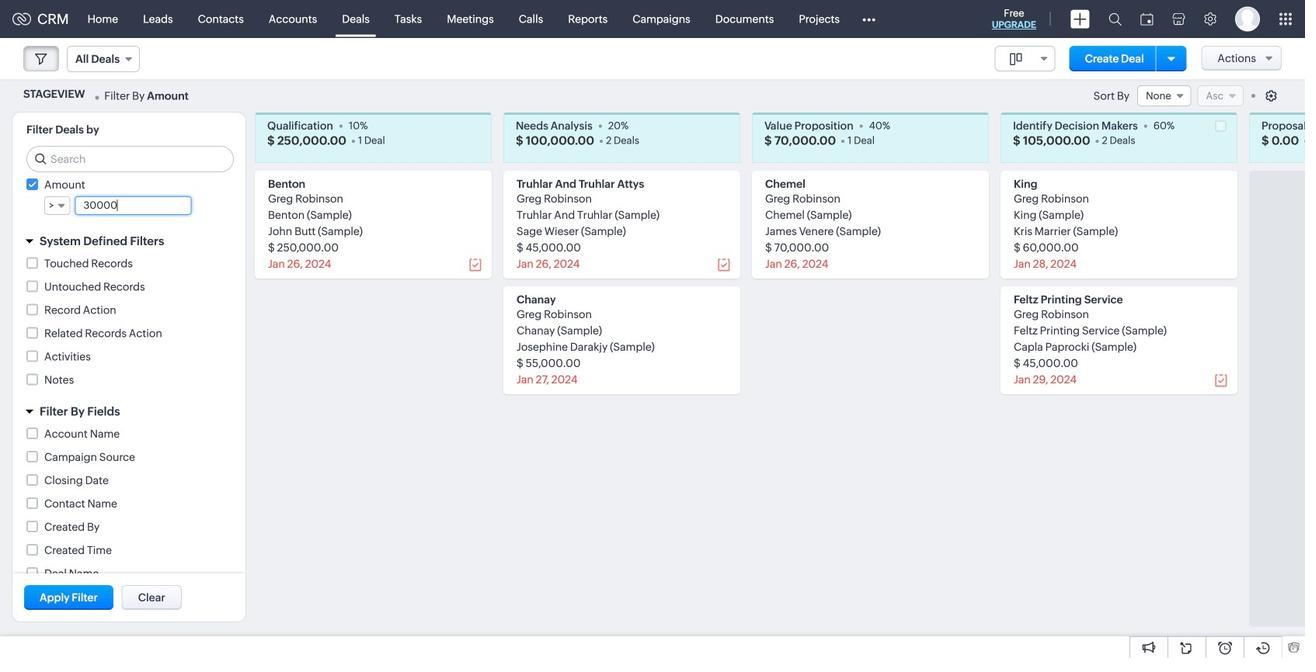Task type: vqa. For each thing, say whether or not it's contained in the screenshot.
Logo
yes



Task type: describe. For each thing, give the bounding box(es) containing it.
profile image
[[1235, 7, 1260, 31]]

calendar image
[[1141, 13, 1154, 25]]

search element
[[1099, 0, 1131, 38]]

logo image
[[12, 13, 31, 25]]

create menu element
[[1061, 0, 1099, 38]]



Task type: locate. For each thing, give the bounding box(es) containing it.
profile element
[[1226, 0, 1270, 38]]

create menu image
[[1071, 10, 1090, 28]]

None field
[[67, 46, 140, 72], [995, 46, 1056, 71], [1138, 85, 1192, 106], [44, 197, 70, 215], [67, 46, 140, 72], [1138, 85, 1192, 106], [44, 197, 70, 215]]

Search text field
[[27, 147, 233, 172]]

none field size
[[995, 46, 1056, 71]]

Type here text field
[[76, 197, 191, 214]]

Other Modules field
[[852, 7, 886, 31]]

search image
[[1109, 12, 1122, 26]]

size image
[[1010, 52, 1022, 66]]



